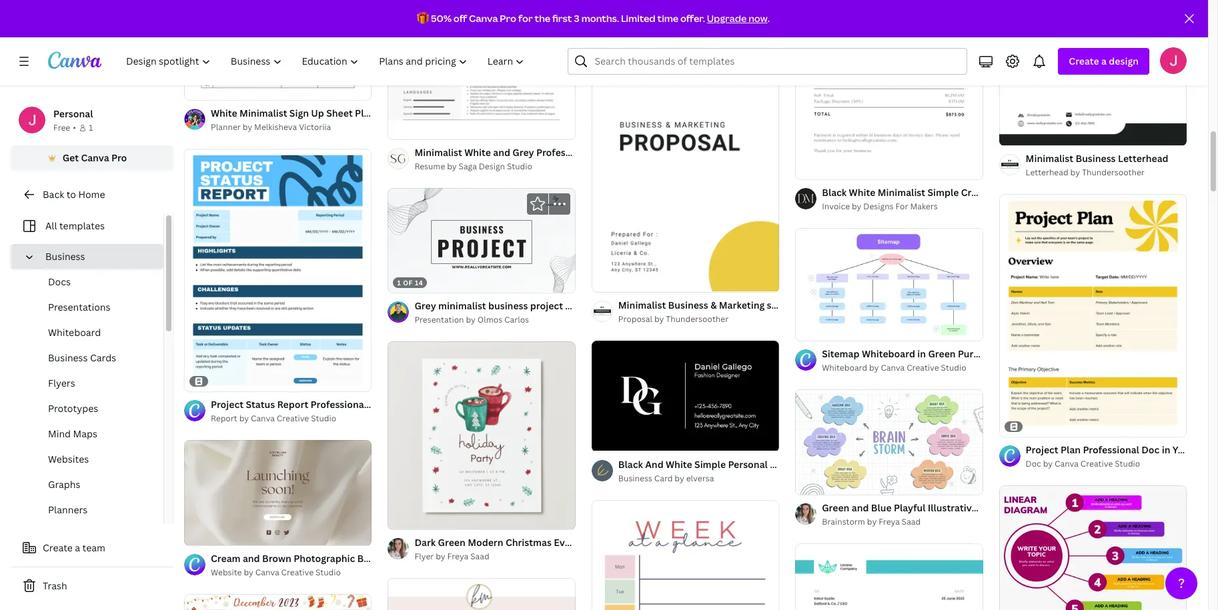 Task type: vqa. For each thing, say whether or not it's contained in the screenshot.
Projects Button
no



Task type: describe. For each thing, give the bounding box(es) containing it.
flyers
[[48, 377, 75, 390]]

minimalist for minimalist business & marketing sponsorship proposal
[[618, 299, 666, 311]]

flyers link
[[21, 371, 163, 396]]

trash
[[43, 580, 67, 592]]

grey minimalist business project presentation link
[[415, 299, 624, 314]]

colorful festive simple illustrated christmas holiday decor december 2023 monthly calendar image
[[184, 594, 372, 610]]

offer.
[[680, 12, 705, 25]]

1 vertical spatial letterhead
[[1026, 167, 1069, 178]]

saad for blue
[[902, 516, 921, 527]]

all templates link
[[19, 213, 155, 239]]

and for green and blue playful illustrative mind map
[[852, 501, 869, 514]]

creative inside cream and brown photographic beauty site launch website website by canva creative studio
[[281, 567, 314, 578]]

mind maps
[[48, 428, 97, 440]]

in inside sitemap whiteboard in green purple basic style whiteboard by canva creative studio
[[917, 348, 926, 360]]

by inside grey minimalist business project presentation presentation by olmos carlos
[[466, 314, 476, 326]]

create a design button
[[1058, 48, 1149, 75]]

presentation by olmos carlos link
[[415, 314, 576, 327]]

thundersoother inside "minimalist business letterhead letterhead by thundersoother"
[[1082, 167, 1145, 178]]

up
[[311, 107, 324, 120]]

dark green modern christmas eve party flyer flyer by freya saad
[[415, 536, 622, 562]]

by inside project plan professional doc in yellow bla doc by canva creative studio
[[1043, 458, 1053, 470]]

in inside project plan professional doc in yellow bla doc by canva creative studio
[[1162, 444, 1170, 456]]

by right report
[[239, 413, 249, 424]]

black and white simple personal business card link
[[618, 457, 834, 472]]

mind maps link
[[21, 422, 163, 447]]

home
[[78, 188, 105, 201]]

minimalist inside black white minimalist simple creative freelancer invoice invoice by designs for makers
[[878, 186, 925, 199]]

by inside black white minimalist simple creative freelancer invoice invoice by designs for makers
[[852, 201, 862, 212]]

cards
[[90, 352, 116, 364]]

dark green modern christmas eve party flyer link
[[415, 535, 622, 550]]

1 horizontal spatial planner
[[355, 107, 390, 120]]

proposal
[[825, 299, 865, 311]]

1 of 2 link
[[388, 342, 576, 529]]

green inside sitemap whiteboard in green purple basic style whiteboard by canva creative studio
[[928, 348, 956, 360]]

graphs link
[[21, 472, 163, 498]]

green and blue playful illustrative mind map link
[[822, 501, 1025, 515]]

business cards link
[[21, 346, 163, 371]]

planner by melkisheva victoriia link
[[211, 121, 372, 134]]

minimalist clean signature cv resume image
[[388, 578, 576, 610]]

basic
[[990, 348, 1014, 360]]

create a team button
[[11, 535, 173, 562]]

christmas
[[506, 536, 552, 549]]

sitemap whiteboard in green purple basic style link
[[822, 347, 1040, 362]]

months.
[[581, 12, 619, 25]]

elversa
[[686, 473, 714, 484]]

docs
[[48, 276, 71, 288]]

minimalist white and grey professional resume link
[[415, 145, 631, 160]]

colorful minimalist linear steps circular diagram image
[[999, 486, 1187, 610]]

back to home link
[[11, 181, 173, 208]]

by inside "minimalist business letterhead letterhead by thundersoother"
[[1070, 167, 1080, 178]]

0 vertical spatial card
[[812, 458, 834, 471]]

0 horizontal spatial personal
[[53, 107, 93, 120]]

white minimalist sign up sheet planner link
[[211, 106, 390, 121]]

1 horizontal spatial pro
[[500, 12, 516, 25]]

create a team
[[43, 542, 105, 554]]

saad for modern
[[470, 551, 489, 562]]

business cards
[[48, 352, 116, 364]]

beauty
[[357, 552, 390, 565]]

green inside dark green modern christmas eve party flyer flyer by freya saad
[[438, 536, 466, 549]]

3
[[574, 12, 580, 25]]

party
[[572, 536, 597, 549]]

limited
[[621, 12, 656, 25]]

proposal
[[618, 313, 652, 325]]

studio inside minimalist white and grey professional resume resume by saga design studio
[[507, 161, 532, 172]]

report by canva creative studio link
[[211, 412, 372, 426]]

studio inside project plan professional doc in yellow bla doc by canva creative studio
[[1115, 458, 1140, 470]]

1 for grey
[[397, 278, 401, 288]]

style
[[1017, 348, 1040, 360]]

project
[[530, 300, 563, 312]]

colorful weekly planner image
[[592, 500, 779, 610]]

for
[[896, 201, 908, 212]]

pro inside button
[[111, 151, 127, 164]]

flyer by freya saad link
[[415, 550, 576, 563]]

a for team
[[75, 542, 80, 554]]

personal inside black and white simple personal business card business card by elversa
[[728, 458, 768, 471]]

green and blue playful illustrative mind map image
[[795, 389, 983, 495]]

canva right off
[[469, 12, 498, 25]]

freelancer
[[1002, 186, 1050, 199]]

white inside black and white simple personal business card business card by elversa
[[666, 458, 692, 471]]

minimalist
[[438, 300, 486, 312]]

presentations
[[48, 301, 110, 314]]

create for create a design
[[1069, 55, 1099, 67]]

white inside minimalist white and grey professional resume resume by saga design studio
[[464, 146, 491, 159]]

whiteboard link
[[21, 320, 163, 346]]

whiteboard by canva creative studio link
[[822, 362, 983, 375]]

sheet
[[326, 107, 353, 120]]

black and white simple personal business card business card by elversa
[[618, 458, 834, 484]]

business
[[488, 300, 528, 312]]

canva inside cream and brown photographic beauty site launch website website by canva creative studio
[[255, 567, 279, 578]]

websites link
[[21, 447, 163, 472]]

minimalist business & marketing sponsorship proposal image
[[592, 27, 779, 292]]

sitemap whiteboard in green purple basic style image
[[795, 228, 983, 341]]

white inside black white minimalist simple creative freelancer invoice invoice by designs for makers
[[849, 186, 875, 199]]

graphs
[[48, 478, 80, 491]]

grey minimalist business project presentation presentation by olmos carlos
[[415, 300, 624, 326]]

report
[[211, 413, 237, 424]]

sitemap
[[822, 348, 860, 360]]

studio inside sitemap whiteboard in green purple basic style whiteboard by canva creative studio
[[941, 362, 966, 374]]

green and blue playful illustrative mind map brainstorm by freya saad
[[822, 501, 1025, 527]]

1 vertical spatial card
[[654, 473, 673, 484]]

all templates
[[45, 219, 105, 232]]

back to home
[[43, 188, 105, 201]]

presentation
[[415, 314, 464, 326]]

canva right report
[[251, 413, 275, 424]]

maps
[[73, 428, 97, 440]]

by inside green and blue playful illustrative mind map brainstorm by freya saad
[[867, 516, 877, 527]]

makers
[[910, 201, 938, 212]]

the
[[535, 12, 550, 25]]

black white minimalist simple creative freelancer invoice invoice by designs for makers
[[822, 186, 1086, 212]]

sponsorship
[[767, 299, 823, 311]]

launch
[[412, 552, 445, 565]]

1 vertical spatial planner
[[211, 122, 241, 133]]

.
[[768, 12, 770, 25]]

0 horizontal spatial website
[[211, 567, 242, 578]]

2 vertical spatial whiteboard
[[822, 362, 867, 374]]

brainstorm by freya saad link
[[822, 515, 983, 529]]

14
[[415, 278, 423, 288]]

black white minimalist simple creative freelancer invoice image
[[795, 0, 983, 179]]

studio inside cream and brown photographic beauty site launch website website by canva creative studio
[[316, 567, 341, 578]]

grey minimalist business project presentation image
[[388, 188, 576, 293]]

photographic
[[294, 552, 355, 565]]

create for create a team
[[43, 542, 73, 554]]

project plan professional doc in yellow black friendly corporate style image
[[999, 194, 1187, 437]]

freya for blue
[[879, 516, 900, 527]]

report by canva creative studio
[[211, 413, 336, 424]]

1 horizontal spatial doc
[[1142, 444, 1160, 456]]

1 for dark
[[397, 514, 401, 523]]

brown
[[262, 552, 291, 565]]

cream
[[211, 552, 241, 565]]

professional inside project plan professional doc in yellow bla doc by canva creative studio
[[1083, 444, 1139, 456]]



Task type: locate. For each thing, give the bounding box(es) containing it.
black inside black and white simple personal business card business card by elversa
[[618, 458, 643, 471]]

1 vertical spatial a
[[75, 542, 80, 554]]

1 vertical spatial saad
[[470, 551, 489, 562]]

professional inside minimalist white and grey professional resume resume by saga design studio
[[536, 146, 593, 159]]

simple for creative
[[928, 186, 959, 199]]

by inside dark green modern christmas eve party flyer flyer by freya saad
[[436, 551, 445, 562]]

by inside black and white simple personal business card business card by elversa
[[675, 473, 684, 484]]

a left design
[[1101, 55, 1107, 67]]

minimalist business & marketing sponsorship proposal link
[[618, 298, 865, 313]]

0 horizontal spatial create
[[43, 542, 73, 554]]

0 vertical spatial flyer
[[599, 536, 622, 549]]

0 horizontal spatial professional
[[536, 146, 593, 159]]

of for grey minimalist business project presentation
[[403, 278, 413, 288]]

a inside button
[[75, 542, 80, 554]]

presentations link
[[21, 295, 163, 320]]

by up colorful festive simple illustrated christmas holiday decor december 2023 monthly calendar image
[[244, 567, 253, 578]]

1 vertical spatial green
[[822, 501, 850, 514]]

whiteboard down 'presentations'
[[48, 326, 101, 339]]

0 horizontal spatial black
[[618, 458, 643, 471]]

proposal by thundersoother link
[[618, 313, 779, 326]]

freya right launch
[[447, 551, 469, 562]]

sitemap whiteboard in green purple basic style whiteboard by canva creative studio
[[822, 348, 1040, 374]]

invoice by designs for makers link
[[822, 200, 983, 214]]

of for dark green modern christmas eve party flyer
[[403, 514, 413, 523]]

invoice down letterhead by thundersoother "link"
[[1052, 186, 1086, 199]]

by down "blue"
[[867, 516, 877, 527]]

0 vertical spatial simple
[[928, 186, 959, 199]]

1 horizontal spatial resume
[[595, 146, 631, 159]]

0 vertical spatial doc
[[1142, 444, 1160, 456]]

blue
[[871, 501, 892, 514]]

0 vertical spatial planner
[[355, 107, 390, 120]]

1 horizontal spatial a
[[1101, 55, 1107, 67]]

by left elversa
[[675, 473, 684, 484]]

1 horizontal spatial card
[[812, 458, 834, 471]]

0 horizontal spatial doc
[[1026, 458, 1041, 470]]

1 vertical spatial and
[[852, 501, 869, 514]]

green
[[928, 348, 956, 360], [822, 501, 850, 514], [438, 536, 466, 549]]

1 horizontal spatial letterhead
[[1118, 152, 1169, 165]]

simple inside black white minimalist simple creative freelancer invoice invoice by designs for makers
[[928, 186, 959, 199]]

2 vertical spatial green
[[438, 536, 466, 549]]

1 horizontal spatial professional
[[1083, 444, 1139, 456]]

in left yellow
[[1162, 444, 1170, 456]]

website by canva creative studio link
[[211, 566, 372, 580]]

50%
[[431, 12, 452, 25]]

0 horizontal spatial thundersoother
[[666, 313, 729, 325]]

green inside green and blue playful illustrative mind map brainstorm by freya saad
[[822, 501, 850, 514]]

minimalist up for
[[878, 186, 925, 199]]

0 horizontal spatial simple
[[695, 458, 726, 471]]

0 vertical spatial pro
[[500, 12, 516, 25]]

0 horizontal spatial grey
[[415, 300, 436, 312]]

minimalist white and grey professional resume image
[[388, 0, 576, 139]]

get
[[62, 151, 79, 164]]

0 horizontal spatial resume
[[415, 161, 445, 172]]

website down cream
[[211, 567, 242, 578]]

0 horizontal spatial invoice
[[822, 201, 850, 212]]

green right dark
[[438, 536, 466, 549]]

0 horizontal spatial pro
[[111, 151, 127, 164]]

trash link
[[11, 573, 173, 600]]

all
[[45, 219, 57, 232]]

card down and
[[654, 473, 673, 484]]

upgrade now button
[[707, 12, 768, 25]]

1 vertical spatial flyer
[[415, 551, 434, 562]]

create left the team
[[43, 542, 73, 554]]

and up resume by saga design studio link
[[493, 146, 510, 159]]

flyer down dark
[[415, 551, 434, 562]]

mind
[[48, 428, 71, 440], [979, 501, 1002, 514]]

0 vertical spatial invoice
[[1052, 186, 1086, 199]]

minimalist inside minimalist business & marketing sponsorship proposal proposal by thundersoother
[[618, 299, 666, 311]]

create inside button
[[43, 542, 73, 554]]

website down modern
[[447, 552, 484, 565]]

2 of from the top
[[403, 514, 413, 523]]

get canva pro
[[62, 151, 127, 164]]

by inside "white minimalist sign up sheet planner planner by melkisheva victoriia"
[[243, 122, 252, 133]]

Search search field
[[595, 49, 959, 74]]

minimalist inside minimalist white and grey professional resume resume by saga design studio
[[415, 146, 462, 159]]

saad inside green and blue playful illustrative mind map brainstorm by freya saad
[[902, 516, 921, 527]]

creative inside sitemap whiteboard in green purple basic style whiteboard by canva creative studio
[[907, 362, 939, 374]]

modern
[[468, 536, 503, 549]]

0 vertical spatial grey
[[513, 146, 534, 159]]

creative inside black white minimalist simple creative freelancer invoice invoice by designs for makers
[[961, 186, 999, 199]]

mind inside green and blue playful illustrative mind map brainstorm by freya saad
[[979, 501, 1002, 514]]

0 horizontal spatial planner
[[211, 122, 241, 133]]

pro left "for"
[[500, 12, 516, 25]]

cream and brown photographic beauty site launch website link
[[211, 552, 484, 566]]

green up brainstorm
[[822, 501, 850, 514]]

1 of 14
[[397, 278, 423, 288]]

0 vertical spatial create
[[1069, 55, 1099, 67]]

websites
[[48, 453, 89, 466]]

site
[[392, 552, 409, 565]]

saga
[[459, 161, 477, 172]]

canva down brown
[[255, 567, 279, 578]]

grey up resume by saga design studio link
[[513, 146, 534, 159]]

black inside black white minimalist simple creative freelancer invoice invoice by designs for makers
[[822, 186, 847, 199]]

minimalist up proposal
[[618, 299, 666, 311]]

1 vertical spatial grey
[[415, 300, 436, 312]]

letterhead by thundersoother link
[[1026, 166, 1169, 180]]

templates
[[59, 219, 105, 232]]

project status report professional doc in dark blue light blue playful abstract style image
[[184, 149, 372, 392]]

upgrade
[[707, 12, 747, 25]]

minimalist business letterhead letterhead by thundersoother
[[1026, 152, 1169, 178]]

1 of 2
[[397, 514, 419, 523]]

doc down 'project'
[[1026, 458, 1041, 470]]

0 horizontal spatial mind
[[48, 428, 71, 440]]

by right proposal
[[654, 313, 664, 325]]

simple up elversa
[[695, 458, 726, 471]]

invoice left designs
[[822, 201, 850, 212]]

of
[[403, 278, 413, 288], [403, 514, 413, 523]]

1 vertical spatial black
[[618, 458, 643, 471]]

1 horizontal spatial black
[[822, 186, 847, 199]]

olmos
[[478, 314, 502, 326]]

white minimalist sign up sheet planner image
[[184, 0, 372, 100]]

0 vertical spatial whiteboard
[[48, 326, 101, 339]]

1 vertical spatial thundersoother
[[666, 313, 729, 325]]

white inside "white minimalist sign up sheet planner planner by melkisheva victoriia"
[[211, 107, 237, 120]]

planner right "sheet"
[[355, 107, 390, 120]]

card up brainstorm
[[812, 458, 834, 471]]

canva down plan
[[1055, 458, 1079, 470]]

business
[[1076, 152, 1116, 165], [45, 250, 85, 263], [668, 299, 708, 311], [48, 352, 88, 364], [770, 458, 810, 471], [618, 473, 652, 484]]

1 horizontal spatial mind
[[979, 501, 1002, 514]]

of left 2
[[403, 514, 413, 523]]

planners
[[48, 504, 88, 516]]

carlos
[[504, 314, 529, 326]]

1 vertical spatial resume
[[415, 161, 445, 172]]

0 horizontal spatial card
[[654, 473, 673, 484]]

planners link
[[21, 498, 163, 523]]

business inside "minimalist business letterhead letterhead by thundersoother"
[[1076, 152, 1116, 165]]

None search field
[[568, 48, 968, 75]]

business inside business cards 'link'
[[48, 352, 88, 364]]

1 vertical spatial pro
[[111, 151, 127, 164]]

2 horizontal spatial green
[[928, 348, 956, 360]]

freya for modern
[[447, 551, 469, 562]]

free
[[53, 122, 70, 133]]

1 vertical spatial invoice
[[822, 201, 850, 212]]

personal up •
[[53, 107, 93, 120]]

0 vertical spatial a
[[1101, 55, 1107, 67]]

pro
[[500, 12, 516, 25], [111, 151, 127, 164]]

and inside cream and brown photographic beauty site launch website website by canva creative studio
[[243, 552, 260, 565]]

0 vertical spatial and
[[493, 146, 510, 159]]

minimalist
[[240, 107, 287, 120], [415, 146, 462, 159], [1026, 152, 1073, 165], [878, 186, 925, 199], [618, 299, 666, 311]]

dark
[[415, 536, 436, 549]]

2
[[415, 514, 419, 523]]

1 horizontal spatial flyer
[[599, 536, 622, 549]]

black and white simple personal business card image
[[592, 341, 779, 451]]

minimalist white and grey professional resume resume by saga design studio
[[415, 146, 631, 172]]

black for black white minimalist simple creative freelancer invoice
[[822, 186, 847, 199]]

1 horizontal spatial simple
[[928, 186, 959, 199]]

minimalist inside "white minimalist sign up sheet planner planner by melkisheva victoriia"
[[240, 107, 287, 120]]

0 horizontal spatial a
[[75, 542, 80, 554]]

prototypes link
[[21, 396, 163, 422]]

letterhead up letterhead by thundersoother "link"
[[1118, 152, 1169, 165]]

and left "blue"
[[852, 501, 869, 514]]

by left the melkisheva
[[243, 122, 252, 133]]

1 left the 14
[[397, 278, 401, 288]]

freya inside dark green modern christmas eve party flyer flyer by freya saad
[[447, 551, 469, 562]]

prototypes
[[48, 402, 98, 415]]

1 vertical spatial whiteboard
[[862, 348, 915, 360]]

by down sitemap whiteboard in green purple basic style link
[[869, 362, 879, 374]]

flyer right party
[[599, 536, 622, 549]]

canva down sitemap whiteboard in green purple basic style link
[[881, 362, 905, 374]]

minimalist up freelancer
[[1026, 152, 1073, 165]]

thundersoother down minimalist business letterhead link
[[1082, 167, 1145, 178]]

sign
[[289, 107, 309, 120]]

a for design
[[1101, 55, 1107, 67]]

1 vertical spatial freya
[[447, 551, 469, 562]]

minimalist up the melkisheva
[[240, 107, 287, 120]]

james peterson image
[[1160, 47, 1187, 74]]

freya inside green and blue playful illustrative mind map brainstorm by freya saad
[[879, 516, 900, 527]]

business inside minimalist business & marketing sponsorship proposal proposal by thundersoother
[[668, 299, 708, 311]]

0 vertical spatial in
[[917, 348, 926, 360]]

plan
[[1061, 444, 1081, 456]]

black white minimalist simple creative freelancer invoice link
[[822, 186, 1086, 200]]

1 vertical spatial mind
[[979, 501, 1002, 514]]

mind left maps
[[48, 428, 71, 440]]

pro up the back to home link
[[111, 151, 127, 164]]

simple for personal
[[695, 458, 726, 471]]

by inside sitemap whiteboard in green purple basic style whiteboard by canva creative studio
[[869, 362, 879, 374]]

0 vertical spatial black
[[822, 186, 847, 199]]

0 vertical spatial personal
[[53, 107, 93, 120]]

grey up the presentation
[[415, 300, 436, 312]]

and inside green and blue playful illustrative mind map brainstorm by freya saad
[[852, 501, 869, 514]]

to
[[66, 188, 76, 201]]

0 horizontal spatial flyer
[[415, 551, 434, 562]]

doc by canva creative studio link
[[1026, 458, 1187, 471]]

by inside cream and brown photographic beauty site launch website website by canva creative studio
[[244, 567, 253, 578]]

by inside minimalist business & marketing sponsorship proposal proposal by thundersoother
[[654, 313, 664, 325]]

planner
[[355, 107, 390, 120], [211, 122, 241, 133]]

cream and brown photographic beauty site launch website website by canva creative studio
[[211, 552, 484, 578]]

map
[[1005, 501, 1025, 514]]

0 vertical spatial of
[[403, 278, 413, 288]]

2 vertical spatial 1
[[397, 514, 401, 523]]

creative
[[961, 186, 999, 199], [907, 362, 939, 374], [277, 413, 309, 424], [1081, 458, 1113, 470], [281, 567, 314, 578]]

1 vertical spatial simple
[[695, 458, 726, 471]]

design
[[479, 161, 505, 172]]

0 horizontal spatial saad
[[470, 551, 489, 562]]

0 vertical spatial website
[[447, 552, 484, 565]]

1 vertical spatial website
[[211, 567, 242, 578]]

saad down playful
[[902, 516, 921, 527]]

for
[[518, 12, 533, 25]]

white minimalist sign up sheet planner planner by melkisheva victoriia
[[211, 107, 390, 133]]

and
[[645, 458, 664, 471]]

and inside minimalist white and grey professional resume resume by saga design studio
[[493, 146, 510, 159]]

1 vertical spatial personal
[[728, 458, 768, 471]]

0 horizontal spatial green
[[438, 536, 466, 549]]

purple
[[958, 348, 988, 360]]

letterhead
[[1118, 152, 1169, 165], [1026, 167, 1069, 178]]

1 horizontal spatial create
[[1069, 55, 1099, 67]]

mind left map
[[979, 501, 1002, 514]]

1 horizontal spatial and
[[493, 146, 510, 159]]

1 horizontal spatial freya
[[879, 516, 900, 527]]

personal up business card by elversa link
[[728, 458, 768, 471]]

grey inside grey minimalist business project presentation presentation by olmos carlos
[[415, 300, 436, 312]]

of inside 1 of 2 link
[[403, 514, 413, 523]]

by down minimalist business letterhead link
[[1070, 167, 1080, 178]]

0 horizontal spatial in
[[917, 348, 926, 360]]

and for cream and brown photographic beauty site launch website
[[243, 552, 260, 565]]

1 vertical spatial 1
[[397, 278, 401, 288]]

flyer
[[599, 536, 622, 549], [415, 551, 434, 562]]

0 vertical spatial professional
[[536, 146, 593, 159]]

by inside minimalist white and grey professional resume resume by saga design studio
[[447, 161, 457, 172]]

1 horizontal spatial invoice
[[1052, 186, 1086, 199]]

letterhead up freelancer
[[1026, 167, 1069, 178]]

of left the 14
[[403, 278, 413, 288]]

cream and brown photographic beauty site launch website image
[[184, 440, 372, 546]]

grey inside minimalist white and grey professional resume resume by saga design studio
[[513, 146, 534, 159]]

1 vertical spatial professional
[[1083, 444, 1139, 456]]

1 vertical spatial in
[[1162, 444, 1170, 456]]

marketing
[[719, 299, 765, 311]]

create left design
[[1069, 55, 1099, 67]]

saad down modern
[[470, 551, 489, 562]]

1 vertical spatial of
[[403, 514, 413, 523]]

freya down "blue"
[[879, 516, 900, 527]]

1 horizontal spatial saad
[[902, 516, 921, 527]]

1 of 14 link
[[388, 188, 576, 294]]

by down "minimalist"
[[466, 314, 476, 326]]

business card by elversa link
[[618, 472, 779, 485]]

planner left the melkisheva
[[211, 122, 241, 133]]

canva inside project plan professional doc in yellow bla doc by canva creative studio
[[1055, 458, 1079, 470]]

saad inside dark green modern christmas eve party flyer flyer by freya saad
[[470, 551, 489, 562]]

1 horizontal spatial in
[[1162, 444, 1170, 456]]

0 vertical spatial saad
[[902, 516, 921, 527]]

minimalist business letterhead link
[[1026, 152, 1169, 166]]

1 horizontal spatial thundersoother
[[1082, 167, 1145, 178]]

0 vertical spatial resume
[[595, 146, 631, 159]]

1 horizontal spatial green
[[822, 501, 850, 514]]

website
[[447, 552, 484, 565], [211, 567, 242, 578]]

canva inside sitemap whiteboard in green purple basic style whiteboard by canva creative studio
[[881, 362, 905, 374]]

creative inside project plan professional doc in yellow bla doc by canva creative studio
[[1081, 458, 1113, 470]]

🎁 50% off canva pro for the first 3 months. limited time offer. upgrade now .
[[417, 12, 770, 25]]

by down dark
[[436, 551, 445, 562]]

simple up the makers
[[928, 186, 959, 199]]

by left designs
[[852, 201, 862, 212]]

team
[[82, 542, 105, 554]]

minimalist inside "minimalist business letterhead letterhead by thundersoother"
[[1026, 152, 1073, 165]]

1 vertical spatial create
[[43, 542, 73, 554]]

minimalist business & marketing sponsorship proposal proposal by thundersoother
[[618, 299, 865, 325]]

of inside 1 of 14 link
[[403, 278, 413, 288]]

a inside dropdown button
[[1101, 55, 1107, 67]]

designs
[[863, 201, 894, 212]]

0 vertical spatial freya
[[879, 516, 900, 527]]

1 horizontal spatial website
[[447, 552, 484, 565]]

0 vertical spatial thundersoother
[[1082, 167, 1145, 178]]

black
[[822, 186, 847, 199], [618, 458, 643, 471]]

0 vertical spatial mind
[[48, 428, 71, 440]]

and left brown
[[243, 552, 260, 565]]

1 right •
[[89, 122, 93, 133]]

whiteboard up whiteboard by canva creative studio "link"
[[862, 348, 915, 360]]

dark green modern christmas eve party flyer image
[[388, 342, 576, 529]]

whiteboard down sitemap
[[822, 362, 867, 374]]

2 horizontal spatial and
[[852, 501, 869, 514]]

1 horizontal spatial personal
[[728, 458, 768, 471]]

&
[[711, 299, 717, 311]]

simple
[[928, 186, 959, 199], [695, 458, 726, 471]]

black for black and white simple personal business card
[[618, 458, 643, 471]]

playful
[[894, 501, 926, 514]]

doc left yellow
[[1142, 444, 1160, 456]]

green left purple
[[928, 348, 956, 360]]

a left the team
[[75, 542, 80, 554]]

doc
[[1142, 444, 1160, 456], [1026, 458, 1041, 470]]

simple inside black and white simple personal business card business card by elversa
[[695, 458, 726, 471]]

1 left 2
[[397, 514, 401, 523]]

🎁
[[417, 12, 429, 25]]

by left saga
[[447, 161, 457, 172]]

melkisheva
[[254, 122, 297, 133]]

top level navigation element
[[117, 48, 536, 75]]

0 vertical spatial green
[[928, 348, 956, 360]]

by down 'project'
[[1043, 458, 1053, 470]]

in up whiteboard by canva creative studio "link"
[[917, 348, 926, 360]]

thundersoother down &
[[666, 313, 729, 325]]

minimalist up saga
[[415, 146, 462, 159]]

minimalist for minimalist white and grey professional resume
[[415, 146, 462, 159]]

1 vertical spatial doc
[[1026, 458, 1041, 470]]

0 horizontal spatial and
[[243, 552, 260, 565]]

canva right get
[[81, 151, 109, 164]]

whiteboard
[[48, 326, 101, 339], [862, 348, 915, 360], [822, 362, 867, 374]]

canva inside button
[[81, 151, 109, 164]]

thundersoother inside minimalist business & marketing sponsorship proposal proposal by thundersoother
[[666, 313, 729, 325]]

0 horizontal spatial letterhead
[[1026, 167, 1069, 178]]

minimalist business letterhead image
[[999, 0, 1187, 145]]

1 of from the top
[[403, 278, 413, 288]]

light blue clean neat business letterhead image
[[795, 544, 983, 610]]

minimalist for minimalist business letterhead
[[1026, 152, 1073, 165]]

0 vertical spatial 1
[[89, 122, 93, 133]]

create inside dropdown button
[[1069, 55, 1099, 67]]

now
[[749, 12, 768, 25]]

0 vertical spatial letterhead
[[1118, 152, 1169, 165]]



